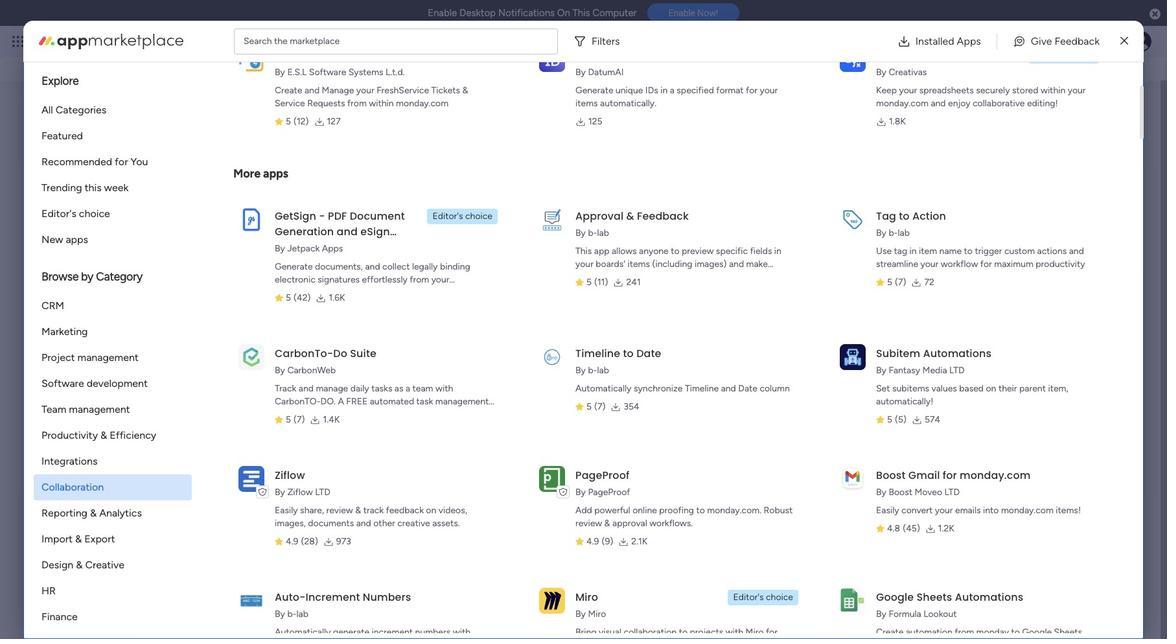 Task type: vqa. For each thing, say whether or not it's contained in the screenshot.


Task type: describe. For each thing, give the bounding box(es) containing it.
lab for timeline
[[597, 365, 609, 376]]

document
[[350, 209, 405, 224]]

1 horizontal spatial timeline
[[685, 383, 719, 394]]

with inside track and manage daily tasks as a team with carbonto-do. a free automated task management system.
[[436, 383, 453, 394]]

within inside create and manage your freshservice tickets & service requests from within monday.com
[[369, 98, 394, 109]]

synchronize
[[634, 383, 683, 394]]

1 horizontal spatial work
[[105, 34, 128, 49]]

your down creativas
[[899, 85, 917, 96]]

app logo image for to
[[840, 207, 866, 233]]

explore for explore templates
[[996, 248, 1031, 260]]

v2 user feedback image
[[951, 50, 961, 65]]

by inside auto-increment numbers by b-lab
[[275, 609, 285, 620]]

sheets inside create automation from monday to google sheets
[[1054, 627, 1083, 638]]

monday.com inside "getting started" element
[[1036, 342, 1088, 353]]

more apps
[[233, 167, 288, 181]]

how
[[1016, 342, 1034, 353]]

management inside track and manage daily tasks as a team with carbonto-do. a free automated task management system.
[[435, 396, 489, 407]]

boost for gmail
[[876, 468, 906, 483]]

gmail
[[909, 468, 940, 483]]

choice for getsign - pdf document generation and esign collection
[[465, 211, 493, 222]]

create for google sheets automations
[[876, 627, 904, 638]]

within inside keep your spreadsheets securely stored within your monday.com and enjoy collaborative editing!
[[1041, 85, 1066, 96]]

your inside boost your workflow in minutes with ready-made templates
[[978, 204, 999, 216]]

projects
[[690, 627, 724, 638]]

and inside create and manage your freshservice tickets & service requests from within monday.com
[[305, 85, 320, 96]]

bring visual collaboration to projects with miro for
[[576, 627, 778, 639]]

plan
[[342, 239, 363, 252]]

5 left (42)
[[286, 292, 291, 303]]

quick
[[1063, 51, 1090, 63]]

choice for miro
[[766, 592, 793, 603]]

(including
[[652, 259, 693, 270]]

learn how monday.com works
[[992, 342, 1115, 353]]

& inside approval & feedback by b-lab
[[627, 209, 634, 224]]

enable now! button
[[647, 3, 740, 23]]

generate for generate unique ids in a specified format for your items automatically.
[[576, 85, 614, 96]]

feedback inside easily share, review & track feedback on videos, images, documents and other creative assets.
[[386, 505, 424, 516]]

boards'
[[596, 259, 626, 270]]

main for marketing plan
[[375, 261, 394, 272]]

team management
[[41, 403, 130, 416]]

1 vertical spatial ziflow
[[287, 487, 313, 498]]

main workspace
[[103, 528, 187, 542]]

by creativas
[[876, 67, 927, 78]]

generate documents, and collect legally binding electronic signatures effortlessly from your monday.com boards
[[275, 261, 470, 298]]

0 horizontal spatial main
[[103, 528, 128, 542]]

miro inside "bring visual collaboration to projects with miro for"
[[746, 627, 764, 638]]

to inside 'this app allows anyone to preview specific fields in your boards' items (including images) and make updates accordingly.'
[[671, 246, 680, 257]]

lab for auto-
[[296, 609, 308, 620]]

app logo image for as
[[239, 344, 264, 370]]

quickly
[[26, 58, 61, 70]]

notifications image
[[940, 35, 953, 48]]

generate for generate documents, and collect legally binding electronic signatures effortlessly from your monday.com boards
[[275, 261, 313, 272]]

automation
[[906, 627, 953, 638]]

apps for new apps
[[66, 233, 88, 246]]

explore templates button
[[948, 241, 1127, 267]]

enjoy
[[948, 98, 971, 109]]

enable for enable desktop notifications on this computer
[[428, 7, 457, 19]]

& right design
[[76, 559, 83, 571]]

see plans button
[[209, 32, 272, 51]]

app logo image for column
[[539, 344, 565, 370]]

import & export
[[41, 533, 115, 545]]

invite for invite
[[850, 420, 873, 431]]

on inside easily share, review & track feedback on videos, images, documents and other creative assets.
[[426, 505, 436, 516]]

editing!
[[1027, 98, 1058, 109]]

a inside track and manage daily tasks as a team with carbonto-do. a free automated task management system.
[[406, 383, 410, 394]]

> for marketing plan
[[367, 261, 372, 272]]

collect
[[382, 261, 410, 272]]

for inside generate unique ids in a specified format for your items automatically.
[[746, 85, 758, 96]]

m
[[72, 533, 85, 552]]

app logo image for binding
[[239, 207, 264, 233]]

0 horizontal spatial editor's choice
[[41, 207, 110, 220]]

management up signatures
[[311, 261, 364, 272]]

monday inside create automation from monday to google sheets
[[977, 627, 1009, 638]]

inbox image
[[968, 35, 981, 48]]

monday work management
[[58, 34, 201, 49]]

productivity
[[1036, 259, 1086, 270]]

0 horizontal spatial search
[[244, 35, 272, 46]]

streamline
[[876, 259, 919, 270]]

id
[[634, 48, 644, 63]]

close recently visited image
[[41, 108, 57, 123]]

component image for marketing plan
[[273, 259, 284, 271]]

installed apps button
[[887, 28, 992, 54]]

5 (7) for carbonto-
[[286, 414, 305, 425]]

quick search results list box
[[41, 123, 909, 295]]

select product image
[[12, 35, 25, 48]]

easily for by
[[275, 505, 298, 516]]

work management > main workspace for marketing plan
[[289, 261, 440, 272]]

to inside use tag in item name to trigger custom actions and streamline your workflow for maximum productivity
[[964, 246, 973, 257]]

into
[[983, 505, 999, 516]]

your inside the generate documents, and collect legally binding electronic signatures effortlessly from your monday.com boards
[[431, 274, 450, 285]]

tag to action by b-lab
[[876, 209, 946, 239]]

work for marketing plan
[[289, 261, 309, 272]]

5 for e.s.l's freshservice integration
[[286, 116, 291, 127]]

other
[[374, 518, 395, 529]]

0 horizontal spatial editor's
[[41, 207, 76, 220]]

boost your workflow in minutes with ready-made templates
[[948, 204, 1117, 231]]

automatic id column by datumai
[[576, 48, 689, 78]]

recently visited
[[60, 108, 146, 123]]

quickly access your recent boards, inbox and workspaces
[[26, 58, 295, 70]]

invite your teammates and start collaborating
[[139, 420, 352, 432]]

app logo image for google
[[840, 588, 866, 614]]

work for notes
[[74, 261, 94, 272]]

carbonto-
[[275, 396, 321, 407]]

collaboration
[[624, 627, 677, 638]]

items inside 'this app allows anyone to preview specific fields in your boards' items (including images) and make updates accordingly.'
[[628, 259, 650, 270]]

your up 1.2k
[[935, 505, 953, 516]]

google inside google sheets automations by formula lookout
[[876, 590, 914, 605]]

add powerful online proofing to monday.com. robust review & approval workflows.
[[576, 505, 793, 529]]

72
[[925, 277, 935, 288]]

trending this week
[[41, 181, 128, 194]]

review inside easily share, review & track feedback on videos, images, documents and other creative assets.
[[326, 505, 353, 516]]

5 (7) for timeline
[[587, 401, 606, 412]]

give for give feedback
[[1031, 35, 1052, 47]]

kendall parks image
[[1131, 31, 1152, 52]]

1 horizontal spatial workspaces
[[240, 58, 295, 70]]

0 horizontal spatial software
[[41, 377, 84, 390]]

to inside tag to action by b-lab
[[899, 209, 910, 224]]

management up development
[[78, 351, 139, 364]]

make
[[746, 259, 768, 270]]

5 (11)
[[587, 277, 608, 288]]

installed
[[916, 35, 955, 47]]

by inside tag to action by b-lab
[[876, 228, 887, 239]]

editor's for getsign - pdf document generation and esign collection
[[433, 211, 463, 222]]

explore for explore
[[41, 74, 79, 88]]

your inside 'this app allows anyone to preview specific fields in your boards' items (including images) and make updates accordingly.'
[[576, 259, 594, 270]]

fields
[[750, 246, 772, 257]]

easily convert your emails into monday.com items!
[[876, 505, 1081, 516]]

monday.com inside keep your spreadsheets securely stored within your monday.com and enjoy collaborative editing!
[[876, 98, 929, 109]]

1 vertical spatial apps
[[322, 243, 343, 254]]

a inside generate unique ids in a specified format for your items automatically.
[[670, 85, 675, 96]]

hr
[[41, 585, 56, 597]]

securely
[[976, 85, 1010, 96]]

main for notes
[[159, 261, 179, 272]]

enable desktop notifications on this computer
[[428, 7, 637, 19]]

with inside boost your workflow in minutes with ready-made templates
[[1097, 204, 1117, 216]]

this
[[85, 181, 102, 194]]

& left efficiency
[[100, 429, 107, 441]]

on inside set subitems values based on their parent item, automatically!
[[986, 383, 997, 394]]

5 for approval & feedback
[[587, 277, 592, 288]]

app logo image for with
[[539, 588, 565, 614]]

component image for notes
[[58, 259, 69, 271]]

timeline inside timeline to date by b-lab
[[576, 346, 621, 361]]

review inside "add powerful online proofing to monday.com. robust review & approval workflows."
[[576, 518, 602, 529]]

boost for your
[[948, 204, 975, 216]]

dapulse close image
[[1150, 8, 1161, 21]]

track and manage daily tasks as a team with carbonto-do. a free automated task management system.
[[275, 383, 489, 420]]

give for give feedback
[[966, 51, 986, 63]]

and inside the generate documents, and collect legally binding electronic signatures effortlessly from your monday.com boards
[[365, 261, 380, 272]]

create for e.s.l's freshservice integration
[[275, 85, 302, 96]]

5 for carbonto-do suite
[[286, 414, 291, 425]]

jetpack
[[287, 243, 320, 254]]

0 vertical spatial this
[[573, 7, 590, 19]]

2 vertical spatial boost
[[889, 487, 913, 498]]

in inside generate unique ids in a specified format for your items automatically.
[[661, 85, 668, 96]]

approval
[[576, 209, 624, 224]]

monday.com inside boost gmail for monday.com by boost moveo ltd
[[960, 468, 1031, 483]]

public board image
[[273, 239, 287, 253]]

featured
[[41, 130, 83, 142]]

in inside use tag in item name to trigger custom actions and streamline your workflow for maximum productivity
[[910, 246, 917, 257]]

your inside create and manage your freshservice tickets & service requests from within monday.com
[[356, 85, 374, 96]]

learn
[[992, 342, 1014, 353]]

b- for approval
[[588, 228, 597, 239]]

specified
[[677, 85, 714, 96]]

your down apps marketplace image
[[98, 58, 119, 70]]

private board image
[[58, 239, 72, 253]]

auto-
[[275, 590, 306, 605]]

numbers
[[363, 590, 411, 605]]

& left export on the bottom left of the page
[[75, 533, 82, 545]]

signatures
[[318, 274, 360, 285]]

marketplace
[[290, 35, 340, 46]]

help center
[[992, 389, 1041, 400]]

for inside use tag in item name to trigger custom actions and streamline your workflow for maximum productivity
[[981, 259, 992, 270]]

0 vertical spatial pageproof
[[576, 468, 630, 483]]

b- for timeline
[[588, 365, 597, 376]]

easily share, review & track feedback on videos, images, documents and other creative assets.
[[275, 505, 467, 529]]

4.9 for ziflow
[[286, 536, 299, 547]]

format
[[716, 85, 744, 96]]

ltd inside boost gmail for monday.com by boost moveo ltd
[[945, 487, 960, 498]]

by inside carbonto-do suite by carbonweb
[[275, 365, 285, 376]]

carbonto-
[[275, 346, 333, 361]]

to inside timeline to date by b-lab
[[623, 346, 634, 361]]

stored
[[1012, 85, 1039, 96]]

help image
[[1086, 35, 1099, 48]]

datumai
[[588, 67, 624, 78]]

0 vertical spatial miro
[[576, 590, 598, 605]]

week
[[104, 181, 128, 194]]

invite button
[[845, 416, 878, 436]]

crm
[[41, 299, 64, 312]]

automations inside google sheets automations by formula lookout
[[955, 590, 1024, 605]]

with inside "bring visual collaboration to projects with miro for"
[[726, 627, 744, 638]]

from for approval
[[410, 274, 429, 285]]

from inside create automation from monday to google sheets
[[955, 627, 974, 638]]

by miro
[[576, 609, 606, 620]]

> for notes
[[152, 261, 157, 272]]

boards
[[330, 287, 357, 298]]

1 vertical spatial pageproof
[[588, 487, 630, 498]]

dapulse x slim image
[[1121, 33, 1129, 49]]

teammates
[[192, 420, 244, 432]]

tag
[[876, 209, 897, 224]]

free
[[346, 396, 368, 407]]

and inside getsign - pdf document generation and esign collection
[[337, 224, 358, 239]]

actions
[[1038, 246, 1067, 257]]

1 horizontal spatial feedback
[[988, 51, 1029, 63]]

with inside automatically generate increment numbers with
[[453, 627, 471, 638]]

and left start
[[247, 420, 264, 432]]

enable for enable now!
[[669, 8, 696, 18]]

carbonweb
[[287, 365, 336, 376]]

custom
[[1005, 246, 1035, 257]]

roy
[[106, 354, 123, 366]]

in inside boost your workflow in minutes with ready-made templates
[[1046, 204, 1055, 216]]

give feedback
[[1031, 35, 1100, 47]]

templates inside boost your workflow in minutes with ready-made templates
[[1007, 219, 1054, 231]]

work management > main workspace for notes
[[74, 261, 225, 272]]



Task type: locate. For each thing, give the bounding box(es) containing it.
workspaces up the analytics
[[79, 489, 143, 503]]

1 vertical spatial marketing
[[41, 325, 88, 338]]

monday.com up the 1.8k
[[876, 98, 929, 109]]

0 horizontal spatial on
[[426, 505, 436, 516]]

5 for timeline to date
[[587, 401, 592, 412]]

all
[[41, 104, 53, 116]]

invite left '5 (5)'
[[850, 420, 873, 431]]

enable left now!
[[669, 8, 696, 18]]

management
[[131, 34, 201, 49], [96, 261, 149, 272], [311, 261, 364, 272], [78, 351, 139, 364], [435, 396, 489, 407], [69, 403, 130, 416]]

workspaces
[[240, 58, 295, 70], [79, 489, 143, 503]]

invite inside button
[[850, 420, 873, 431]]

& inside easily share, review & track feedback on videos, images, documents and other creative assets.
[[355, 505, 361, 516]]

2 work management > main workspace from the left
[[289, 261, 440, 272]]

miro up bring
[[588, 609, 606, 620]]

review down add
[[576, 518, 602, 529]]

1 vertical spatial 5 (7)
[[587, 401, 606, 412]]

templates inside button
[[1033, 248, 1080, 260]]

to
[[899, 209, 910, 224], [671, 246, 680, 257], [964, 246, 973, 257], [623, 346, 634, 361], [696, 505, 705, 516], [679, 627, 688, 638], [1012, 627, 1020, 638]]

within up editing!
[[1041, 85, 1066, 96]]

search inside button
[[1092, 51, 1125, 63]]

notes
[[76, 239, 105, 252]]

lab inside timeline to date by b-lab
[[597, 365, 609, 376]]

0 horizontal spatial review
[[326, 505, 353, 516]]

b- inside timeline to date by b-lab
[[588, 365, 597, 376]]

1 horizontal spatial apps
[[957, 35, 981, 47]]

trigger
[[975, 246, 1002, 257]]

1 horizontal spatial date
[[738, 383, 758, 394]]

5 (7) down "carbonto-"
[[286, 414, 305, 425]]

search
[[244, 35, 272, 46], [1092, 51, 1125, 63]]

0 vertical spatial feedback
[[988, 51, 1029, 63]]

google inside create automation from monday to google sheets
[[1022, 627, 1052, 638]]

column
[[647, 48, 689, 63]]

0 horizontal spatial date
[[637, 346, 662, 361]]

service
[[275, 98, 305, 109]]

and inside easily share, review & track feedback on videos, images, documents and other creative assets.
[[356, 518, 371, 529]]

1 easily from the left
[[275, 505, 298, 516]]

(7) for timeline
[[594, 401, 606, 412]]

0 vertical spatial give
[[1031, 35, 1052, 47]]

computer
[[593, 7, 637, 19]]

app logo image for preview
[[539, 207, 565, 233]]

apps right new
[[66, 233, 88, 246]]

0 vertical spatial monday
[[58, 34, 102, 49]]

0 vertical spatial items
[[576, 98, 598, 109]]

analytics
[[99, 507, 142, 519]]

convert
[[902, 505, 933, 516]]

ltd inside ziflow by ziflow ltd
[[315, 487, 330, 498]]

management right by
[[96, 261, 149, 272]]

monday.com
[[396, 98, 449, 109], [876, 98, 929, 109], [275, 287, 327, 298], [1036, 342, 1088, 353], [960, 468, 1031, 483], [1001, 505, 1054, 516]]

item,
[[1048, 383, 1069, 394]]

create inside create automation from monday to google sheets
[[876, 627, 904, 638]]

(7) down "streamline"
[[895, 277, 906, 288]]

(7) for tag
[[895, 277, 906, 288]]

lottie animation element
[[574, 33, 938, 82]]

within
[[1041, 85, 1066, 96], [369, 98, 394, 109]]

0 vertical spatial templates
[[1007, 219, 1054, 231]]

component image down public board icon
[[273, 259, 284, 271]]

0 horizontal spatial choice
[[79, 207, 110, 220]]

create inside create and manage your freshservice tickets & service requests from within monday.com
[[275, 85, 302, 96]]

0 horizontal spatial easily
[[275, 505, 298, 516]]

lab inside auto-increment numbers by b-lab
[[296, 609, 308, 620]]

4.9 for pageproof
[[587, 536, 599, 547]]

1 horizontal spatial 5 (7)
[[587, 401, 606, 412]]

0 horizontal spatial workflow
[[941, 259, 978, 270]]

generate down datumai
[[576, 85, 614, 96]]

to inside "add powerful online proofing to monday.com. robust review & approval workflows."
[[696, 505, 705, 516]]

0 horizontal spatial marketing
[[41, 325, 88, 338]]

b- for tag
[[889, 228, 898, 239]]

generate inside generate unique ids in a specified format for your items automatically.
[[576, 85, 614, 96]]

4.9 left (28)
[[286, 536, 299, 547]]

help
[[992, 389, 1011, 400]]

2 horizontal spatial (7)
[[895, 277, 906, 288]]

generation
[[275, 224, 334, 239]]

review up documents
[[326, 505, 353, 516]]

0 vertical spatial review
[[326, 505, 353, 516]]

1 vertical spatial templates
[[1033, 248, 1080, 260]]

1 vertical spatial workspaces
[[79, 489, 143, 503]]

and inside track and manage daily tasks as a team with carbonto-do. a free automated task management system.
[[299, 383, 314, 394]]

1 horizontal spatial give
[[1031, 35, 1052, 47]]

column
[[760, 383, 790, 394]]

lab inside tag to action by b-lab
[[898, 228, 910, 239]]

track
[[275, 383, 296, 394]]

you
[[131, 156, 148, 168]]

in inside 'this app allows anyone to preview specific fields in your boards' items (including images) and make updates accordingly.'
[[775, 246, 782, 257]]

for inside boost gmail for monday.com by boost moveo ltd
[[943, 468, 957, 483]]

automatically for auto-increment numbers
[[275, 627, 331, 638]]

1 horizontal spatial 4.9
[[587, 536, 599, 547]]

lab for tag
[[898, 228, 910, 239]]

your down "quick"
[[1068, 85, 1086, 96]]

team
[[41, 403, 66, 416]]

0 horizontal spatial create
[[275, 85, 302, 96]]

component image
[[58, 259, 69, 271], [273, 259, 284, 271]]

collection
[[275, 240, 328, 255]]

this left app
[[576, 246, 592, 257]]

give inside button
[[1031, 35, 1052, 47]]

tasks
[[372, 383, 392, 394]]

live spreadsheets
[[876, 48, 972, 63]]

monday.com right how at the bottom
[[1036, 342, 1088, 353]]

by inside google sheets automations by formula lookout
[[876, 609, 887, 620]]

workspace image
[[63, 527, 94, 558]]

1 horizontal spatial enable
[[669, 8, 696, 18]]

automatically down timeline to date by b-lab
[[576, 383, 632, 394]]

1 vertical spatial sheets
[[1054, 627, 1083, 638]]

1 horizontal spatial explore
[[996, 248, 1031, 260]]

work management > main workspace down notes
[[74, 261, 225, 272]]

1 horizontal spatial easily
[[876, 505, 899, 516]]

0 horizontal spatial from
[[347, 98, 367, 109]]

lab for approval
[[597, 228, 609, 239]]

1 horizontal spatial apps
[[263, 167, 288, 181]]

workflow inside use tag in item name to trigger custom actions and streamline your workflow for maximum productivity
[[941, 259, 978, 270]]

explore inside button
[[996, 248, 1031, 260]]

5 (7) down "streamline"
[[887, 277, 906, 288]]

0 vertical spatial within
[[1041, 85, 1066, 96]]

recent
[[122, 58, 152, 70]]

5 down "carbonto-"
[[286, 414, 291, 425]]

lab inside approval & feedback by b-lab
[[597, 228, 609, 239]]

0 vertical spatial ziflow
[[275, 468, 305, 483]]

task
[[417, 396, 433, 407]]

work management > main workspace
[[74, 261, 225, 272], [289, 261, 440, 272]]

quick search button
[[1042, 44, 1135, 70]]

apps image
[[1025, 35, 1038, 48]]

7
[[874, 362, 879, 374]]

search everything image
[[1057, 35, 1070, 48]]

and inside keep your spreadsheets securely stored within your monday.com and enjoy collaborative editing!
[[931, 98, 946, 109]]

& inside create and manage your freshservice tickets & service requests from within monday.com
[[463, 85, 468, 96]]

1 horizontal spatial software
[[309, 67, 346, 78]]

accordingly.
[[611, 272, 660, 283]]

software up manage
[[309, 67, 346, 78]]

freshservice down l.t.d.
[[377, 85, 429, 96]]

management up productivity & efficiency at left
[[69, 403, 130, 416]]

invite for invite your teammates and start collaborating
[[139, 420, 166, 432]]

1 horizontal spatial work management > main workspace
[[289, 261, 440, 272]]

1 horizontal spatial create
[[876, 627, 904, 638]]

mann
[[125, 354, 149, 366]]

& left track on the bottom of the page
[[355, 505, 361, 516]]

center
[[1013, 389, 1041, 400]]

easily for gmail
[[876, 505, 899, 516]]

on up assets.
[[426, 505, 436, 516]]

your left teammates
[[168, 420, 189, 432]]

1 horizontal spatial review
[[576, 518, 602, 529]]

2 vertical spatial miro
[[746, 627, 764, 638]]

review
[[326, 505, 353, 516], [576, 518, 602, 529]]

0 horizontal spatial within
[[369, 98, 394, 109]]

0 horizontal spatial invite
[[139, 420, 166, 432]]

and up productivity
[[1069, 246, 1084, 257]]

ids
[[646, 85, 658, 96]]

your inside use tag in item name to trigger custom actions and streamline your workflow for maximum productivity
[[921, 259, 939, 270]]

editor's choice image
[[1029, 48, 1099, 64]]

on left their
[[986, 383, 997, 394]]

boost up ready-
[[948, 204, 975, 216]]

automated
[[370, 396, 414, 407]]

1.2k
[[938, 523, 955, 534]]

& down my workspaces
[[90, 507, 97, 519]]

0 horizontal spatial monday
[[58, 34, 102, 49]]

5 down "streamline"
[[887, 277, 893, 288]]

(5)
[[895, 414, 907, 425]]

e.s.l's freshservice integration by e.s.l software systems l.t.d.
[[275, 48, 435, 78]]

1 vertical spatial within
[[369, 98, 394, 109]]

electronic
[[275, 274, 315, 285]]

software inside e.s.l's freshservice integration by e.s.l software systems l.t.d.
[[309, 67, 346, 78]]

(7) for carbonto-
[[294, 414, 305, 425]]

automatically down the auto-
[[275, 627, 331, 638]]

automatically for timeline to date
[[576, 383, 632, 394]]

workflows.
[[650, 518, 693, 529]]

1 horizontal spatial monday
[[977, 627, 1009, 638]]

help center element
[[941, 376, 1135, 428]]

easily up 4.8
[[876, 505, 899, 516]]

1 vertical spatial generate
[[275, 261, 313, 272]]

editor's choice for getsign - pdf document generation and esign collection
[[433, 211, 493, 222]]

in right ids
[[661, 85, 668, 96]]

main right category
[[159, 261, 179, 272]]

main down the analytics
[[103, 528, 128, 542]]

0 vertical spatial boost
[[948, 204, 975, 216]]

1 horizontal spatial search
[[1092, 51, 1125, 63]]

images)
[[695, 259, 727, 270]]

invite down development
[[139, 420, 166, 432]]

0 vertical spatial apps
[[263, 167, 288, 181]]

sheets inside google sheets automations by formula lookout
[[917, 590, 953, 605]]

5 (7) for tag
[[887, 277, 906, 288]]

1 vertical spatial boost
[[876, 468, 906, 483]]

& right the approval
[[627, 209, 634, 224]]

miro right the projects
[[746, 627, 764, 638]]

collaboration
[[41, 481, 104, 493]]

0 vertical spatial timeline
[[576, 346, 621, 361]]

to inside create automation from monday to google sheets
[[1012, 627, 1020, 638]]

marketing for marketing plan
[[292, 239, 340, 252]]

feedback up "quick"
[[1055, 35, 1100, 47]]

1 component image from the left
[[58, 259, 69, 271]]

and inside 'this app allows anyone to preview specific fields in your boards' items (including images) and make updates accordingly.'
[[729, 259, 744, 270]]

from down lookout on the right of the page
[[955, 627, 974, 638]]

b-
[[588, 228, 597, 239], [889, 228, 898, 239], [588, 365, 597, 376], [287, 609, 297, 620]]

b- inside approval & feedback by b-lab
[[588, 228, 597, 239]]

powerful
[[595, 505, 631, 516]]

ready-
[[948, 219, 979, 231]]

apps marketplace image
[[39, 33, 183, 49]]

app logo image
[[239, 207, 264, 233], [539, 207, 565, 233], [840, 207, 866, 233], [239, 344, 264, 370], [539, 344, 565, 370], [840, 344, 866, 370], [239, 466, 264, 492], [539, 466, 565, 492], [840, 466, 866, 492], [239, 588, 264, 614], [539, 588, 565, 614], [840, 588, 866, 614]]

anyone
[[639, 246, 669, 257]]

feedback inside give feedback button
[[1055, 35, 1100, 47]]

workspaces down plans
[[240, 58, 295, 70]]

apps
[[957, 35, 981, 47], [322, 243, 343, 254]]

1 horizontal spatial freshservice
[[377, 85, 429, 96]]

(7) left 354
[[594, 401, 606, 412]]

125
[[589, 116, 603, 127]]

generate
[[576, 85, 614, 96], [275, 261, 313, 272]]

0 horizontal spatial component image
[[58, 259, 69, 271]]

monday down google sheets automations by formula lookout
[[977, 627, 1009, 638]]

bring
[[576, 627, 597, 638]]

5 left the (5)
[[887, 414, 893, 425]]

and down pdf
[[337, 224, 358, 239]]

documents
[[308, 518, 354, 529]]

automations inside subitem automations by fantasy media ltd
[[923, 346, 992, 361]]

add
[[576, 505, 592, 516]]

2 horizontal spatial work
[[289, 261, 309, 272]]

0 horizontal spatial a
[[406, 383, 410, 394]]

1 > from the left
[[152, 261, 157, 272]]

1 vertical spatial create
[[876, 627, 904, 638]]

workflow down name
[[941, 259, 978, 270]]

from down legally
[[410, 274, 429, 285]]

software development
[[41, 377, 148, 390]]

ltd right moveo
[[945, 487, 960, 498]]

1 vertical spatial automations
[[955, 590, 1024, 605]]

management up quickly access your recent boards, inbox and workspaces
[[131, 34, 201, 49]]

work up recent
[[105, 34, 128, 49]]

share,
[[300, 505, 324, 516]]

productivity
[[41, 429, 98, 441]]

& inside "add powerful online proofing to monday.com. robust review & approval workflows."
[[605, 518, 610, 529]]

(11)
[[594, 277, 608, 288]]

1 horizontal spatial invite
[[850, 420, 873, 431]]

1 vertical spatial give
[[966, 51, 986, 63]]

1 vertical spatial (7)
[[594, 401, 606, 412]]

enable left desktop
[[428, 7, 457, 19]]

2 vertical spatial (7)
[[294, 414, 305, 425]]

127
[[327, 116, 341, 127]]

freshservice down marketplace
[[307, 48, 373, 63]]

enable inside button
[[669, 8, 696, 18]]

0 horizontal spatial >
[[152, 261, 157, 272]]

app logo image for their
[[840, 344, 866, 370]]

1 horizontal spatial (7)
[[594, 401, 606, 412]]

and down specific at the top of the page
[[729, 259, 744, 270]]

give down 'inbox' icon
[[966, 51, 986, 63]]

a right ids
[[670, 85, 675, 96]]

invite members image
[[997, 35, 1010, 48]]

1 vertical spatial search
[[1092, 51, 1125, 63]]

your down "systems"
[[356, 85, 374, 96]]

monday.com down electronic on the left
[[275, 287, 327, 298]]

1 horizontal spatial component image
[[273, 259, 284, 271]]

workflow inside boost your workflow in minutes with ready-made templates
[[1001, 204, 1044, 216]]

design & creative
[[41, 559, 124, 571]]

0 vertical spatial a
[[670, 85, 675, 96]]

0 horizontal spatial 5 (7)
[[286, 414, 305, 425]]

workspace
[[181, 261, 225, 272], [396, 261, 440, 272], [131, 528, 187, 542]]

0 vertical spatial date
[[637, 346, 662, 361]]

monday.com inside create and manage your freshservice tickets & service requests from within monday.com
[[396, 98, 449, 109]]

create down formula
[[876, 627, 904, 638]]

0 vertical spatial (7)
[[895, 277, 906, 288]]

5 for subitem automations
[[887, 414, 893, 425]]

roy mann image
[[72, 355, 98, 381]]

date up synchronize
[[637, 346, 662, 361]]

1 horizontal spatial main
[[159, 261, 179, 272]]

& down powerful
[[605, 518, 610, 529]]

apps up v2 user feedback image
[[957, 35, 981, 47]]

items up 125
[[576, 98, 598, 109]]

app logo image for monday.com
[[840, 466, 866, 492]]

a
[[338, 396, 344, 407]]

automations up create automation from monday to google sheets
[[955, 590, 1024, 605]]

monday.com inside the generate documents, and collect legally binding electronic signatures effortlessly from your monday.com boards
[[275, 287, 327, 298]]

your down item
[[921, 259, 939, 270]]

by inside boost gmail for monday.com by boost moveo ltd
[[876, 487, 887, 498]]

workspace for marketing plan
[[396, 261, 440, 272]]

this inside 'this app allows anyone to preview specific fields in your boards' items (including images) and make updates accordingly.'
[[576, 246, 592, 257]]

your up updates
[[576, 259, 594, 270]]

1 vertical spatial monday
[[977, 627, 1009, 638]]

feedback down invite members icon
[[988, 51, 1029, 63]]

by inside ziflow by ziflow ltd
[[275, 487, 285, 498]]

1 horizontal spatial marketing
[[292, 239, 340, 252]]

use tag in item name to trigger custom actions and streamline your workflow for maximum productivity
[[876, 246, 1086, 270]]

create up service
[[275, 85, 302, 96]]

with
[[1097, 204, 1117, 216], [436, 383, 453, 394], [453, 627, 471, 638], [726, 627, 744, 638]]

editor's choice for miro
[[733, 592, 793, 603]]

items inside generate unique ids in a specified format for your items automatically.
[[576, 98, 598, 109]]

boost up convert
[[889, 487, 913, 498]]

tag
[[894, 246, 908, 257]]

and inside use tag in item name to trigger custom actions and streamline your workflow for maximum productivity
[[1069, 246, 1084, 257]]

by inside timeline to date by b-lab
[[576, 365, 586, 376]]

main up effortlessly
[[375, 261, 394, 272]]

1 horizontal spatial items
[[628, 259, 650, 270]]

subitem
[[876, 346, 921, 361]]

by inside e.s.l's freshservice integration by e.s.l software systems l.t.d.
[[275, 67, 285, 78]]

by inside approval & feedback by b-lab
[[576, 228, 586, 239]]

close my workspaces image
[[41, 489, 57, 504]]

0 horizontal spatial explore
[[41, 74, 79, 88]]

apps for more apps
[[263, 167, 288, 181]]

0 vertical spatial on
[[986, 383, 997, 394]]

editor's for miro
[[733, 592, 764, 603]]

5 left 354
[[587, 401, 592, 412]]

your down the lottie animation element
[[760, 85, 778, 96]]

b- inside tag to action by b-lab
[[889, 228, 898, 239]]

monday.com right into
[[1001, 505, 1054, 516]]

5 (5)
[[887, 414, 907, 425]]

by inside pageproof by pageproof
[[576, 487, 586, 498]]

1 image
[[978, 27, 990, 41]]

2 > from the left
[[367, 261, 372, 272]]

generate inside the generate documents, and collect legally binding electronic signatures effortlessly from your monday.com boards
[[275, 261, 313, 272]]

marketing plan
[[292, 239, 363, 252]]

1 vertical spatial software
[[41, 377, 84, 390]]

1 horizontal spatial workflow
[[1001, 204, 1044, 216]]

system.
[[275, 409, 306, 420]]

5 for tag to action
[[887, 277, 893, 288]]

1 horizontal spatial feedback
[[1055, 35, 1100, 47]]

freshservice inside e.s.l's freshservice integration by e.s.l software systems l.t.d.
[[307, 48, 373, 63]]

monday.com.
[[707, 505, 762, 516]]

freshservice inside create and manage your freshservice tickets & service requests from within monday.com
[[377, 85, 429, 96]]

0 horizontal spatial timeline
[[576, 346, 621, 361]]

miro
[[576, 590, 598, 605], [588, 609, 606, 620], [746, 627, 764, 638]]

1 4.9 from the left
[[286, 536, 299, 547]]

templates image image
[[952, 102, 1123, 192]]

by inside subitem automations by fantasy media ltd
[[876, 365, 887, 376]]

new
[[41, 233, 63, 246]]

& right tickets
[[463, 85, 468, 96]]

and left column
[[721, 383, 736, 394]]

1 vertical spatial miro
[[588, 609, 606, 620]]

0 vertical spatial automations
[[923, 346, 992, 361]]

a right as at the bottom of the page
[[406, 383, 410, 394]]

monday up access
[[58, 34, 102, 49]]

0 vertical spatial 5 (7)
[[887, 277, 906, 288]]

feedback inside approval & feedback by b-lab
[[637, 209, 689, 224]]

collaborative
[[973, 98, 1025, 109]]

and down see
[[220, 58, 237, 70]]

work down notes
[[74, 261, 94, 272]]

start
[[266, 420, 288, 432]]

all categories
[[41, 104, 106, 116]]

for inside "bring visual collaboration to projects with miro for"
[[766, 627, 778, 638]]

automatically generate increment numbers with
[[275, 627, 471, 639]]

by inside automatic id column by datumai
[[576, 67, 586, 78]]

fantasy
[[889, 365, 921, 376]]

> up effortlessly
[[367, 261, 372, 272]]

1 vertical spatial date
[[738, 383, 758, 394]]

minutes
[[1057, 204, 1094, 216]]

2 vertical spatial 5 (7)
[[286, 414, 305, 425]]

project management
[[41, 351, 139, 364]]

1 vertical spatial explore
[[996, 248, 1031, 260]]

1 work management > main workspace from the left
[[74, 261, 225, 272]]

workspace for notes
[[181, 261, 225, 272]]

reporting
[[41, 507, 87, 519]]

1 horizontal spatial sheets
[[1054, 627, 1083, 638]]

name
[[940, 246, 962, 257]]

0 vertical spatial feedback
[[1055, 35, 1100, 47]]

your inside generate unique ids in a specified format for your items automatically.
[[760, 85, 778, 96]]

subitems
[[893, 383, 930, 394]]

1 vertical spatial review
[[576, 518, 602, 529]]

your up made
[[978, 204, 999, 216]]

and down track on the bottom of the page
[[356, 518, 371, 529]]

e.s.l
[[287, 67, 307, 78]]

ltd up share,
[[315, 487, 330, 498]]

0 vertical spatial explore
[[41, 74, 79, 88]]

4.9 left the (9)
[[587, 536, 599, 547]]

automatically synchronize timeline and date column
[[576, 383, 790, 394]]

marketing for marketing
[[41, 325, 88, 338]]

with right minutes
[[1097, 204, 1117, 216]]

0 vertical spatial automatically
[[576, 383, 632, 394]]

assets.
[[432, 518, 460, 529]]

marketing inside quick search results list box
[[292, 239, 340, 252]]

from inside the generate documents, and collect legally binding electronic signatures effortlessly from your monday.com boards
[[410, 274, 429, 285]]

0 horizontal spatial give
[[966, 51, 986, 63]]

apps inside button
[[957, 35, 981, 47]]

ltd inside subitem automations by fantasy media ltd
[[950, 365, 965, 376]]

from for automatic
[[347, 98, 367, 109]]

getting started element
[[941, 314, 1135, 366]]

and up effortlessly
[[365, 261, 380, 272]]

to inside "bring visual collaboration to projects with miro for"
[[679, 627, 688, 638]]

2 easily from the left
[[876, 505, 899, 516]]

maximum
[[995, 259, 1034, 270]]

5 (7)
[[887, 277, 906, 288], [587, 401, 606, 412], [286, 414, 305, 425]]

v2 bolt switch image
[[1052, 50, 1060, 64]]

work up electronic on the left
[[289, 261, 309, 272]]

b- for auto-
[[287, 609, 297, 620]]

roy mann
[[106, 354, 149, 366]]

for
[[746, 85, 758, 96], [115, 156, 128, 168], [981, 259, 992, 270], [943, 468, 957, 483], [766, 627, 778, 638]]

2 horizontal spatial editor's choice
[[733, 592, 793, 603]]

1 vertical spatial apps
[[66, 233, 88, 246]]

2 4.9 from the left
[[587, 536, 599, 547]]

action
[[913, 209, 946, 224]]

1 vertical spatial from
[[410, 274, 429, 285]]

items up accordingly.
[[628, 259, 650, 270]]

feedback up 'anyone'
[[637, 209, 689, 224]]

workflow up made
[[1001, 204, 1044, 216]]

> right category
[[152, 261, 157, 272]]

google sheets automations by formula lookout
[[876, 590, 1024, 620]]

b- inside auto-increment numbers by b-lab
[[287, 609, 297, 620]]

2 component image from the left
[[273, 259, 284, 271]]

from inside create and manage your freshservice tickets & service requests from within monday.com
[[347, 98, 367, 109]]

5 left (11)
[[587, 277, 592, 288]]

date inside timeline to date by b-lab
[[637, 346, 662, 361]]

monday.com up into
[[960, 468, 1031, 483]]



